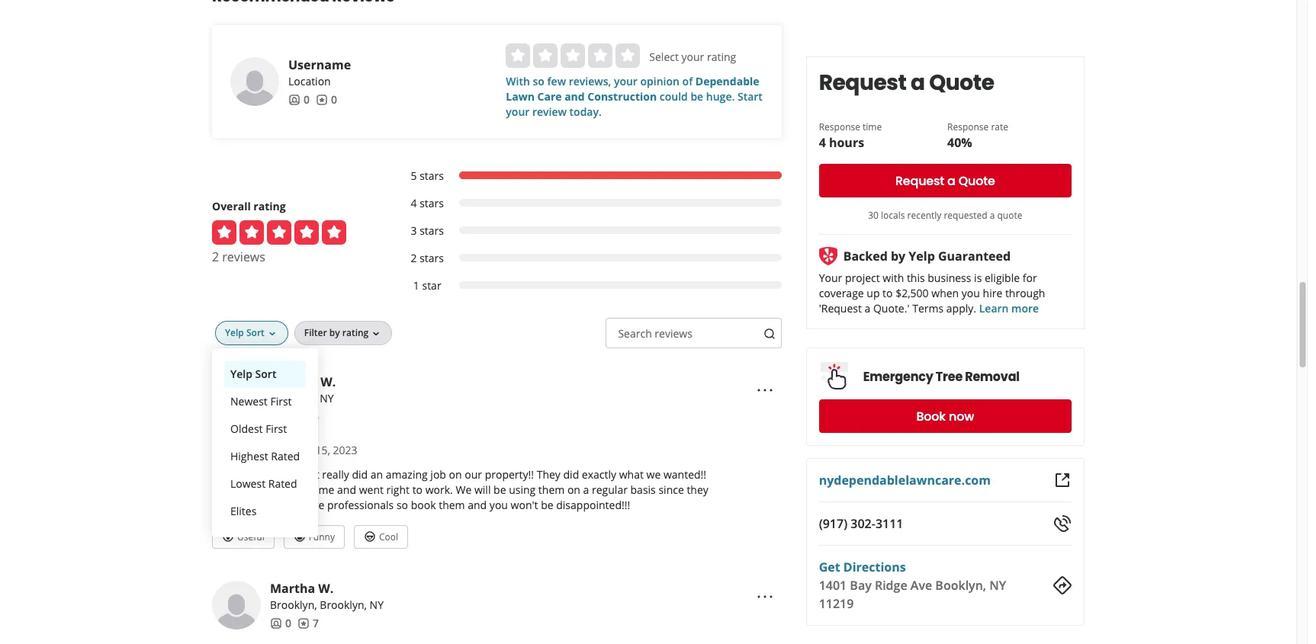 Task type: vqa. For each thing, say whether or not it's contained in the screenshot.
by
yes



Task type: describe. For each thing, give the bounding box(es) containing it.
you inside your project with this business is eligible for coverage up to $2,500 when you hire through 'request a quote.' terms apply.
[[962, 286, 980, 301]]

removal
[[965, 368, 1020, 386]]

yelp for yelp sort button
[[230, 367, 253, 382]]

menu image for martha w.
[[756, 588, 774, 606]]

really
[[322, 468, 349, 482]]

16 review v2 image for w.
[[298, 618, 310, 630]]

stars for 4 stars
[[420, 196, 444, 211]]

lowest rated button
[[224, 471, 306, 498]]

highest rated
[[230, 450, 300, 464]]

filter reviews by 5 stars rating element
[[395, 169, 782, 184]]

requested
[[944, 209, 988, 222]]

30 locals recently requested a quote
[[868, 209, 1023, 222]]

oldest
[[230, 422, 263, 437]]

1 vertical spatial 4
[[411, 196, 417, 211]]

brooklyn, for victoria
[[270, 392, 317, 406]]

quote inside button
[[959, 172, 995, 190]]

24 directions v2 image
[[1054, 577, 1072, 595]]

filter reviews by 3 stars rating element
[[395, 224, 782, 239]]

coverage
[[819, 286, 864, 301]]

your for today.
[[506, 105, 530, 119]]

response time 4 hours
[[819, 121, 882, 151]]

is
[[974, 271, 982, 285]]

few
[[547, 74, 566, 89]]

1
[[413, 279, 420, 293]]

0 for friends element for username
[[304, 93, 310, 107]]

you inside tino and his assistant really did an amazing job on our property!! they did exactly what we wanted!! they showed up on time and went right to work.  we will be using them on a regular basis since they did so good!!! they are professionals so book them and you won't be disappointed!!!
[[490, 498, 508, 513]]

bay
[[850, 578, 872, 594]]

learn more
[[979, 301, 1039, 316]]

rate
[[991, 121, 1009, 134]]

yelp sort button
[[215, 321, 288, 346]]

location
[[288, 74, 331, 89]]

4 stars
[[411, 196, 444, 211]]

and inside dependable lawn care and construction
[[565, 89, 585, 104]]

hire
[[983, 286, 1003, 301]]

using
[[509, 483, 536, 498]]

stars for 2 stars
[[420, 251, 444, 266]]

time inside response time 4 hours
[[863, 121, 882, 134]]

24 phone v2 image
[[1054, 515, 1072, 533]]

construction
[[588, 89, 657, 104]]

filter reviews by 4 stars rating element
[[395, 196, 782, 212]]

get directions link
[[819, 559, 906, 576]]

start
[[738, 89, 763, 104]]

your
[[819, 271, 843, 285]]

yelp for yelp sort dropdown button
[[225, 327, 244, 340]]

work.
[[426, 483, 453, 498]]

brooklyn, down martha w. link
[[320, 598, 367, 613]]

2 stars
[[411, 251, 444, 266]]

w. for victoria w.
[[321, 374, 336, 391]]

by for rating
[[329, 327, 340, 340]]

40%
[[948, 134, 973, 151]]

and down highest
[[237, 468, 256, 482]]

learn more link
[[979, 301, 1039, 316]]

search image
[[763, 328, 776, 340]]

emergency tree removal
[[864, 368, 1020, 386]]

cool button
[[354, 526, 408, 549]]

time inside tino and his assistant really did an amazing job on our property!! they did exactly what we wanted!! they showed up on time and went right to work.  we will be using them on a regular basis since they did so good!!! they are professionals so book them and you won't be disappointed!!!
[[312, 483, 335, 498]]

ave
[[911, 578, 933, 594]]

funny
[[309, 531, 335, 544]]

yelp sort for yelp sort button
[[230, 367, 277, 382]]

stars for 3 stars
[[420, 224, 444, 238]]

locals
[[881, 209, 905, 222]]

directions
[[844, 559, 906, 576]]

16 chevron down v2 image
[[370, 328, 382, 340]]

funny button
[[284, 526, 345, 549]]

a inside your project with this business is eligible for coverage up to $2,500 when you hire through 'request a quote.' terms apply.
[[865, 301, 871, 316]]

1 star
[[413, 279, 441, 293]]

2 horizontal spatial they
[[537, 468, 561, 482]]

right
[[387, 483, 410, 498]]

friends element for username
[[288, 93, 310, 108]]

16 useful v2 image
[[222, 531, 234, 543]]

response rate 40%
[[948, 121, 1009, 151]]

0 horizontal spatial so
[[231, 498, 242, 513]]

reviews element for location
[[316, 93, 337, 108]]

16 friends v2 image for username
[[288, 94, 301, 106]]

basis
[[631, 483, 656, 498]]

newest first button
[[224, 389, 306, 416]]

elites button
[[224, 498, 306, 526]]

0 vertical spatial request
[[819, 68, 907, 98]]

victoria w. link
[[270, 374, 336, 391]]

1 horizontal spatial them
[[539, 483, 565, 498]]

request a quote button
[[819, 164, 1072, 198]]

1 vertical spatial they
[[212, 483, 236, 498]]

3
[[411, 224, 417, 238]]

2 horizontal spatial on
[[568, 483, 581, 498]]

cool
[[379, 531, 398, 544]]

3 stars
[[411, 224, 444, 238]]

assistant
[[275, 468, 319, 482]]

2 horizontal spatial so
[[533, 74, 545, 89]]

wanted!!
[[664, 468, 707, 482]]

nydependablelawncare.com link
[[819, 472, 991, 489]]

0 vertical spatial yelp
[[909, 248, 935, 265]]

for
[[1023, 271, 1037, 285]]

16 cool v2 image
[[364, 531, 376, 543]]

sort for yelp sort dropdown button
[[246, 327, 265, 340]]

martha w. link
[[270, 581, 334, 597]]

an
[[371, 468, 383, 482]]

now
[[949, 408, 974, 425]]

1 horizontal spatial did
[[352, 468, 368, 482]]

reviews element for w.
[[298, 617, 319, 632]]

quote
[[998, 209, 1023, 222]]

through
[[1006, 286, 1046, 301]]

highest
[[230, 450, 268, 464]]

good!!!
[[245, 498, 279, 513]]

a inside request a quote button
[[948, 172, 956, 190]]

hours
[[829, 134, 865, 151]]

request a quote inside button
[[896, 172, 995, 190]]

0 left 6
[[285, 410, 291, 424]]

lowest
[[230, 477, 266, 492]]

tino and his assistant really did an amazing job on our property!! they did exactly what we wanted!! they showed up on time and went right to work.  we will be using them on a regular basis since they did so good!!! they are professionals so book them and you won't be disappointed!!!
[[212, 468, 709, 513]]

stars for 5 stars
[[420, 169, 444, 183]]

0 vertical spatial your
[[682, 50, 704, 64]]

rated for lowest rated
[[268, 477, 297, 492]]

overall rating
[[212, 199, 286, 214]]

newest first
[[230, 395, 292, 409]]

response for 4
[[819, 121, 861, 134]]

7
[[313, 617, 319, 631]]

4 inside response time 4 hours
[[819, 134, 826, 151]]

more
[[1012, 301, 1039, 316]]

1 horizontal spatial they
[[282, 498, 305, 513]]

with
[[883, 271, 904, 285]]

and down really
[[337, 483, 356, 498]]

first for oldest first
[[266, 422, 287, 437]]

select your rating
[[650, 50, 736, 64]]

username
[[288, 57, 351, 73]]

martha w. brooklyn, brooklyn, ny
[[270, 581, 384, 613]]

property!!
[[485, 468, 534, 482]]

and down will at the bottom of the page
[[468, 498, 487, 513]]

response for 40%
[[948, 121, 989, 134]]

tree
[[936, 368, 963, 386]]

to inside tino and his assistant really did an amazing job on our property!! they did exactly what we wanted!! they showed up on time and went right to work.  we will be using them on a regular basis since they did so good!!! they are professionals so book them and you won't be disappointed!!!
[[413, 483, 423, 498]]

up inside your project with this business is eligible for coverage up to $2,500 when you hire through 'request a quote.' terms apply.
[[867, 286, 880, 301]]

be inside could be huge. start your review today.
[[691, 89, 704, 104]]



Task type: locate. For each thing, give the bounding box(es) containing it.
victoria
[[270, 374, 318, 391]]

so down right
[[397, 498, 408, 513]]

jul 15, 2023
[[301, 443, 358, 458]]

0 vertical spatial w.
[[321, 374, 336, 391]]

3 stars from the top
[[420, 224, 444, 238]]

2 vertical spatial be
[[541, 498, 554, 513]]

1 vertical spatial reviews element
[[298, 617, 319, 632]]

rating for select your rating
[[707, 50, 736, 64]]

yelp sort inside dropdown button
[[225, 327, 265, 340]]

0 down location
[[304, 93, 310, 107]]

response up 40%
[[948, 121, 989, 134]]

3111
[[876, 516, 904, 533]]

0 vertical spatial time
[[863, 121, 882, 134]]

request up recently
[[896, 172, 945, 190]]

0 vertical spatial friends element
[[288, 93, 310, 108]]

and up today.
[[565, 89, 585, 104]]

jul
[[301, 443, 313, 458]]

stars up 3 stars
[[420, 196, 444, 211]]

we
[[456, 483, 472, 498]]

them right using
[[539, 483, 565, 498]]

1 vertical spatial reviews
[[655, 327, 693, 341]]

reviews,
[[569, 74, 611, 89]]

disappointed!!!
[[556, 498, 630, 513]]

0 horizontal spatial you
[[490, 498, 508, 513]]

16 funny v2 image
[[294, 531, 306, 543]]

victoria w. brooklyn, ny
[[270, 374, 336, 406]]

2 for 2 reviews
[[212, 249, 219, 266]]

book now
[[917, 408, 974, 425]]

sort for yelp sort button
[[255, 367, 277, 382]]

0 horizontal spatial by
[[329, 327, 340, 340]]

oldest first button
[[224, 416, 306, 443]]

request
[[819, 68, 907, 98], [896, 172, 945, 190]]

stars up star
[[420, 251, 444, 266]]

menu image
[[756, 382, 774, 400], [756, 588, 774, 606]]

today.
[[570, 105, 602, 119]]

oldest first
[[230, 422, 287, 437]]

brooklyn, inside victoria w. brooklyn, ny
[[270, 392, 317, 406]]

11219
[[819, 596, 854, 613]]

first for newest first
[[270, 395, 292, 409]]

when
[[932, 286, 959, 301]]

they left are
[[282, 498, 305, 513]]

regular
[[592, 483, 628, 498]]

24 external link v2 image
[[1054, 472, 1072, 490]]

1 vertical spatial request
[[896, 172, 945, 190]]

5 star rating image for 2 reviews
[[212, 221, 346, 245]]

0 vertical spatial reviews
[[222, 249, 265, 266]]

0 vertical spatial request a quote
[[819, 68, 995, 98]]

16 review v2 image down location
[[316, 94, 328, 106]]

1 vertical spatial quote
[[959, 172, 995, 190]]

0 horizontal spatial to
[[413, 483, 423, 498]]

on right job
[[449, 468, 462, 482]]

1 vertical spatial friends element
[[270, 410, 291, 425]]

book
[[917, 408, 946, 425]]

request up response time 4 hours
[[819, 68, 907, 98]]

1 horizontal spatial so
[[397, 498, 408, 513]]

1 horizontal spatial you
[[962, 286, 980, 301]]

0 horizontal spatial response
[[819, 121, 861, 134]]

0 horizontal spatial they
[[212, 483, 236, 498]]

1 horizontal spatial rating
[[342, 327, 369, 340]]

this
[[907, 271, 925, 285]]

w. right victoria
[[321, 374, 336, 391]]

5 star rating image for jul 15, 2023
[[212, 443, 295, 459]]

16 review v2 image left 7
[[298, 618, 310, 630]]

your down lawn
[[506, 105, 530, 119]]

lowest rated
[[230, 477, 297, 492]]

5 star rating image down oldest first
[[212, 443, 295, 459]]

friends element for victoria
[[270, 410, 291, 425]]

photo of victoria w. image
[[212, 375, 261, 424]]

1 horizontal spatial 2
[[411, 251, 417, 266]]

yelp sort button
[[224, 361, 306, 389]]

did left an
[[352, 468, 368, 482]]

recently
[[908, 209, 942, 222]]

stars right 5
[[420, 169, 444, 183]]

filter reviews by 2 stars rating element
[[395, 251, 782, 266]]

filter by rating
[[304, 327, 369, 340]]

5 stars
[[411, 169, 444, 183]]

2 vertical spatial friends element
[[270, 617, 291, 632]]

backed
[[844, 248, 888, 265]]

tino
[[212, 468, 234, 482]]

0 horizontal spatial up
[[280, 483, 294, 498]]

they up won't
[[537, 468, 561, 482]]

friends element down location
[[288, 93, 310, 108]]

rating inside popup button
[[342, 327, 369, 340]]

1 stars from the top
[[420, 169, 444, 183]]

1 horizontal spatial 4
[[819, 134, 826, 151]]

rating for filter by rating
[[342, 327, 369, 340]]

0 horizontal spatial did
[[212, 498, 228, 513]]

we
[[647, 468, 661, 482]]

0 for friends element corresponding to martha
[[285, 617, 291, 631]]

0 for reviews element containing 0
[[331, 93, 337, 107]]

2 vertical spatial yelp
[[230, 367, 253, 382]]

1 vertical spatial be
[[494, 483, 506, 498]]

0 vertical spatial to
[[883, 286, 893, 301]]

showed
[[239, 483, 278, 498]]

reviews element containing 7
[[298, 617, 319, 632]]

0 vertical spatial rated
[[271, 450, 300, 464]]

by inside popup button
[[329, 327, 340, 340]]

friends element left 7
[[270, 617, 291, 632]]

sort up newest first button
[[255, 367, 277, 382]]

ny inside victoria w. brooklyn, ny
[[320, 392, 334, 406]]

rated for highest rated
[[271, 450, 300, 464]]

be right won't
[[541, 498, 554, 513]]

1 vertical spatial 16 review v2 image
[[298, 618, 310, 630]]

them down 'we'
[[439, 498, 465, 513]]

2 5 star rating image from the top
[[212, 443, 295, 459]]

0 vertical spatial reviews element
[[316, 93, 337, 108]]

1 vertical spatial 5 star rating image
[[212, 443, 295, 459]]

1 vertical spatial time
[[312, 483, 335, 498]]

by up with
[[891, 248, 906, 265]]

exactly
[[582, 468, 617, 482]]

1 5 star rating image from the top
[[212, 221, 346, 245]]

reviews element down martha w. brooklyn, brooklyn, ny
[[298, 617, 319, 632]]

yelp inside yelp sort dropdown button
[[225, 327, 244, 340]]

your inside could be huge. start your review today.
[[506, 105, 530, 119]]

2 horizontal spatial your
[[682, 50, 704, 64]]

0 horizontal spatial on
[[296, 483, 309, 498]]

16 friends v2 image for martha
[[270, 618, 282, 630]]

rated inside button
[[271, 450, 300, 464]]

highest rated button
[[224, 443, 306, 471]]

quote up requested
[[959, 172, 995, 190]]

0 down username location
[[331, 93, 337, 107]]

yelp up the this
[[909, 248, 935, 265]]

his
[[258, 468, 273, 482]]

1 horizontal spatial ny
[[370, 598, 384, 613]]

1 horizontal spatial 16 review v2 image
[[316, 94, 328, 106]]

yelp up newest
[[230, 367, 253, 382]]

0 vertical spatial first
[[270, 395, 292, 409]]

book now button
[[819, 400, 1072, 433]]

4 stars from the top
[[420, 251, 444, 266]]

quote up response rate 40%
[[929, 68, 995, 98]]

to inside your project with this business is eligible for coverage up to $2,500 when you hire through 'request a quote.' terms apply.
[[883, 286, 893, 301]]

up down project
[[867, 286, 880, 301]]

on
[[449, 468, 462, 482], [296, 483, 309, 498], [568, 483, 581, 498]]

friends element
[[288, 93, 310, 108], [270, 410, 291, 425], [270, 617, 291, 632]]

1 vertical spatial you
[[490, 498, 508, 513]]

0 horizontal spatial 4
[[411, 196, 417, 211]]

0 horizontal spatial them
[[439, 498, 465, 513]]

1 vertical spatial rating
[[254, 199, 286, 214]]

0 vertical spatial 5 star rating image
[[212, 221, 346, 245]]

lawn
[[506, 89, 535, 104]]

reviews element containing 0
[[316, 93, 337, 108]]

job
[[431, 468, 446, 482]]

1 horizontal spatial time
[[863, 121, 882, 134]]

username location
[[288, 57, 351, 89]]

up down assistant
[[280, 483, 294, 498]]

with
[[506, 74, 530, 89]]

yelp sort up newest
[[230, 367, 277, 382]]

reviews down overall rating
[[222, 249, 265, 266]]

you
[[962, 286, 980, 301], [490, 498, 508, 513]]

on up disappointed!!!
[[568, 483, 581, 498]]

time up the hours
[[863, 121, 882, 134]]

yelp
[[909, 248, 935, 265], [225, 327, 244, 340], [230, 367, 253, 382]]

1 vertical spatial request a quote
[[896, 172, 995, 190]]

huge.
[[706, 89, 735, 104]]

menu image down search image
[[756, 382, 774, 400]]

of
[[683, 74, 693, 89]]

2 horizontal spatial did
[[563, 468, 579, 482]]

guaranteed
[[938, 248, 1011, 265]]

yelp sort left 16 chevron down v2 image
[[225, 327, 265, 340]]

your
[[682, 50, 704, 64], [614, 74, 638, 89], [506, 105, 530, 119]]

did left exactly
[[563, 468, 579, 482]]

0 vertical spatial quote
[[929, 68, 995, 98]]

reviews
[[222, 249, 265, 266], [655, 327, 693, 341]]

1 vertical spatial sort
[[255, 367, 277, 382]]

2 vertical spatial your
[[506, 105, 530, 119]]

0 vertical spatial sort
[[246, 327, 265, 340]]

did left the elites
[[212, 498, 228, 513]]

2 down overall
[[212, 249, 219, 266]]

2 down 3
[[411, 251, 417, 266]]

reviews for 2 reviews
[[222, 249, 265, 266]]

0 vertical spatial they
[[537, 468, 561, 482]]

0 vertical spatial by
[[891, 248, 906, 265]]

16 review v2 image for location
[[316, 94, 328, 106]]

by for yelp
[[891, 248, 906, 265]]

select
[[650, 50, 679, 64]]

1 horizontal spatial 16 friends v2 image
[[288, 94, 301, 106]]

0 vertical spatial menu image
[[756, 382, 774, 400]]

None radio
[[506, 44, 531, 68], [534, 44, 558, 68], [589, 44, 613, 68], [616, 44, 640, 68], [506, 44, 531, 68], [534, 44, 558, 68], [589, 44, 613, 68], [616, 44, 640, 68]]

ny right booklyn, in the bottom of the page
[[990, 578, 1007, 594]]

16 friends v2 image down "martha"
[[270, 618, 282, 630]]

w.
[[321, 374, 336, 391], [318, 581, 334, 597]]

0 vertical spatial 16 review v2 image
[[316, 94, 328, 106]]

None radio
[[561, 44, 585, 68]]

1 vertical spatial them
[[439, 498, 465, 513]]

0 horizontal spatial 2
[[212, 249, 219, 266]]

sort left 16 chevron down v2 image
[[246, 327, 265, 340]]

1 vertical spatial w.
[[318, 581, 334, 597]]

2 menu image from the top
[[756, 588, 774, 606]]

yelp sort inside button
[[230, 367, 277, 382]]

0 vertical spatial yelp sort
[[225, 327, 265, 340]]

brooklyn, for martha
[[270, 598, 317, 613]]

2 vertical spatial ny
[[370, 598, 384, 613]]

they down tino
[[212, 483, 236, 498]]

(917) 302-3111
[[819, 516, 904, 533]]

sort inside button
[[255, 367, 277, 382]]

1 vertical spatial yelp sort
[[230, 367, 277, 382]]

2 stars from the top
[[420, 196, 444, 211]]

0 left 7
[[285, 617, 291, 631]]

w. inside martha w. brooklyn, brooklyn, ny
[[318, 581, 334, 597]]

book
[[411, 498, 436, 513]]

2 for 2 stars
[[411, 251, 417, 266]]

response inside response rate 40%
[[948, 121, 989, 134]]

0 horizontal spatial rating
[[254, 199, 286, 214]]

won't
[[511, 498, 538, 513]]

quote
[[929, 68, 995, 98], [959, 172, 995, 190]]

1 response from the left
[[819, 121, 861, 134]]

rated inside button
[[268, 477, 297, 492]]

4 down 5
[[411, 196, 417, 211]]

filter
[[304, 327, 327, 340]]

menu image for victoria w.
[[756, 382, 774, 400]]

menu image left 1401
[[756, 588, 774, 606]]

your up of
[[682, 50, 704, 64]]

1 horizontal spatial to
[[883, 286, 893, 301]]

1 horizontal spatial by
[[891, 248, 906, 265]]

w. for martha w.
[[318, 581, 334, 597]]

5 star rating image
[[212, 221, 346, 245], [212, 443, 295, 459]]

to
[[883, 286, 893, 301], [413, 483, 423, 498]]

ridge
[[875, 578, 908, 594]]

sort inside dropdown button
[[246, 327, 265, 340]]

(no rating) image
[[506, 44, 640, 68]]

reviews for search reviews
[[655, 327, 693, 341]]

0 horizontal spatial be
[[494, 483, 506, 498]]

by right 'filter'
[[329, 327, 340, 340]]

to up book
[[413, 483, 423, 498]]

with so few reviews, your opinion of
[[506, 74, 696, 89]]

1 vertical spatial ny
[[990, 578, 1007, 594]]

16 chevron down v2 image
[[266, 328, 278, 340]]

16 review v2 image
[[316, 94, 328, 106], [298, 618, 310, 630]]

brooklyn, down victoria
[[270, 392, 317, 406]]

dependable
[[696, 74, 760, 89]]

so left few
[[533, 74, 545, 89]]

first down newest first button
[[266, 422, 287, 437]]

booklyn,
[[936, 578, 987, 594]]

response up the hours
[[819, 121, 861, 134]]

0 inside reviews element
[[331, 93, 337, 107]]

friends element down newest first
[[270, 410, 291, 425]]

0 vertical spatial you
[[962, 286, 980, 301]]

2 vertical spatial they
[[282, 498, 305, 513]]

first down victoria
[[270, 395, 292, 409]]

0 vertical spatial ny
[[320, 392, 334, 406]]

ny down cool button
[[370, 598, 384, 613]]

1 vertical spatial to
[[413, 483, 423, 498]]

a
[[911, 68, 925, 98], [948, 172, 956, 190], [990, 209, 995, 222], [865, 301, 871, 316], [583, 483, 589, 498]]

6
[[313, 410, 319, 424]]

0 vertical spatial be
[[691, 89, 704, 104]]

to up quote.'
[[883, 286, 893, 301]]

reviews right "search"
[[655, 327, 693, 341]]

overall
[[212, 199, 251, 214]]

4 left the hours
[[819, 134, 826, 151]]

2 response from the left
[[948, 121, 989, 134]]

friends element for martha
[[270, 617, 291, 632]]

yelp inside yelp sort button
[[230, 367, 253, 382]]

yelp left 16 chevron down v2 image
[[225, 327, 244, 340]]

they
[[537, 468, 561, 482], [212, 483, 236, 498], [282, 498, 305, 513]]

15,
[[315, 443, 330, 458]]

ny down victoria w. link
[[320, 392, 334, 406]]

1 vertical spatial by
[[329, 327, 340, 340]]

rating up dependable
[[707, 50, 736, 64]]

1 vertical spatial first
[[266, 422, 287, 437]]

up inside tino and his assistant really did an amazing job on our property!! they did exactly what we wanted!! they showed up on time and went right to work.  we will be using them on a regular basis since they did so good!!! they are professionals so book them and you won't be disappointed!!!
[[280, 483, 294, 498]]

they
[[687, 483, 709, 498]]

useful button
[[212, 526, 274, 549]]

16 friends v2 image
[[288, 94, 301, 106], [270, 618, 282, 630]]

1 horizontal spatial reviews
[[655, 327, 693, 341]]

went
[[359, 483, 384, 498]]

reviews element
[[316, 93, 337, 108], [298, 617, 319, 632]]

1401
[[819, 578, 847, 594]]

2 vertical spatial rating
[[342, 327, 369, 340]]

reviews element down location
[[316, 93, 337, 108]]

search
[[618, 327, 652, 341]]

  text field
[[606, 318, 782, 349]]

0 vertical spatial 4
[[819, 134, 826, 151]]

1 vertical spatial 16 friends v2 image
[[270, 618, 282, 630]]

emergency
[[864, 368, 934, 386]]

rating
[[707, 50, 736, 64], [254, 199, 286, 214], [342, 327, 369, 340]]

1 horizontal spatial your
[[614, 74, 638, 89]]

your for of
[[614, 74, 638, 89]]

photo of username image
[[230, 57, 279, 106]]

since
[[659, 483, 684, 498]]

request inside button
[[896, 172, 945, 190]]

5 star rating image down overall rating
[[212, 221, 346, 245]]

1 vertical spatial up
[[280, 483, 294, 498]]

w. inside victoria w. brooklyn, ny
[[321, 374, 336, 391]]

16 friends v2 image down location
[[288, 94, 301, 106]]

you down will at the bottom of the page
[[490, 498, 508, 513]]

rating element
[[506, 44, 640, 68]]

2 horizontal spatial rating
[[707, 50, 736, 64]]

1 horizontal spatial up
[[867, 286, 880, 301]]

useful
[[237, 531, 265, 544]]

1 horizontal spatial be
[[541, 498, 554, 513]]

time up are
[[312, 483, 335, 498]]

on down assistant
[[296, 483, 309, 498]]

get directions 1401 bay ridge ave booklyn, ny 11219
[[819, 559, 1007, 613]]

ny inside martha w. brooklyn, brooklyn, ny
[[370, 598, 384, 613]]

0 horizontal spatial 16 review v2 image
[[298, 618, 310, 630]]

yelp sort for yelp sort dropdown button
[[225, 327, 265, 340]]

2 horizontal spatial ny
[[990, 578, 1007, 594]]

and
[[565, 89, 585, 104], [237, 468, 256, 482], [337, 483, 356, 498], [468, 498, 487, 513]]

a inside tino and his assistant really did an amazing job on our property!! they did exactly what we wanted!! they showed up on time and went right to work.  we will be using them on a regular basis since they did so good!!! they are professionals so book them and you won't be disappointed!!!
[[583, 483, 589, 498]]

1 horizontal spatial on
[[449, 468, 462, 482]]

1 vertical spatial your
[[614, 74, 638, 89]]

your up construction
[[614, 74, 638, 89]]

ny inside get directions 1401 bay ridge ave booklyn, ny 11219
[[990, 578, 1007, 594]]

1 vertical spatial menu image
[[756, 588, 774, 606]]

rating right overall
[[254, 199, 286, 214]]

0 vertical spatial them
[[539, 483, 565, 498]]

0 horizontal spatial 16 friends v2 image
[[270, 618, 282, 630]]

filter reviews by 1 star rating element
[[395, 279, 782, 294]]

so down lowest
[[231, 498, 242, 513]]

stars right 3
[[420, 224, 444, 238]]

1 menu image from the top
[[756, 382, 774, 400]]

0 vertical spatial up
[[867, 286, 880, 301]]

rating left 16 chevron down v2 icon
[[342, 327, 369, 340]]

rated
[[271, 450, 300, 464], [268, 477, 297, 492]]

be right will at the bottom of the page
[[494, 483, 506, 498]]

0 horizontal spatial time
[[312, 483, 335, 498]]

1 vertical spatial yelp
[[225, 327, 244, 340]]

brooklyn, down "martha"
[[270, 598, 317, 613]]

0 vertical spatial rating
[[707, 50, 736, 64]]

opinion
[[641, 74, 680, 89]]

response inside response time 4 hours
[[819, 121, 861, 134]]

professionals
[[327, 498, 394, 513]]

w. right "martha"
[[318, 581, 334, 597]]

photo of martha w. image
[[212, 581, 261, 630]]

be down of
[[691, 89, 704, 104]]

you down is
[[962, 286, 980, 301]]

filter by rating button
[[294, 321, 392, 346]]



